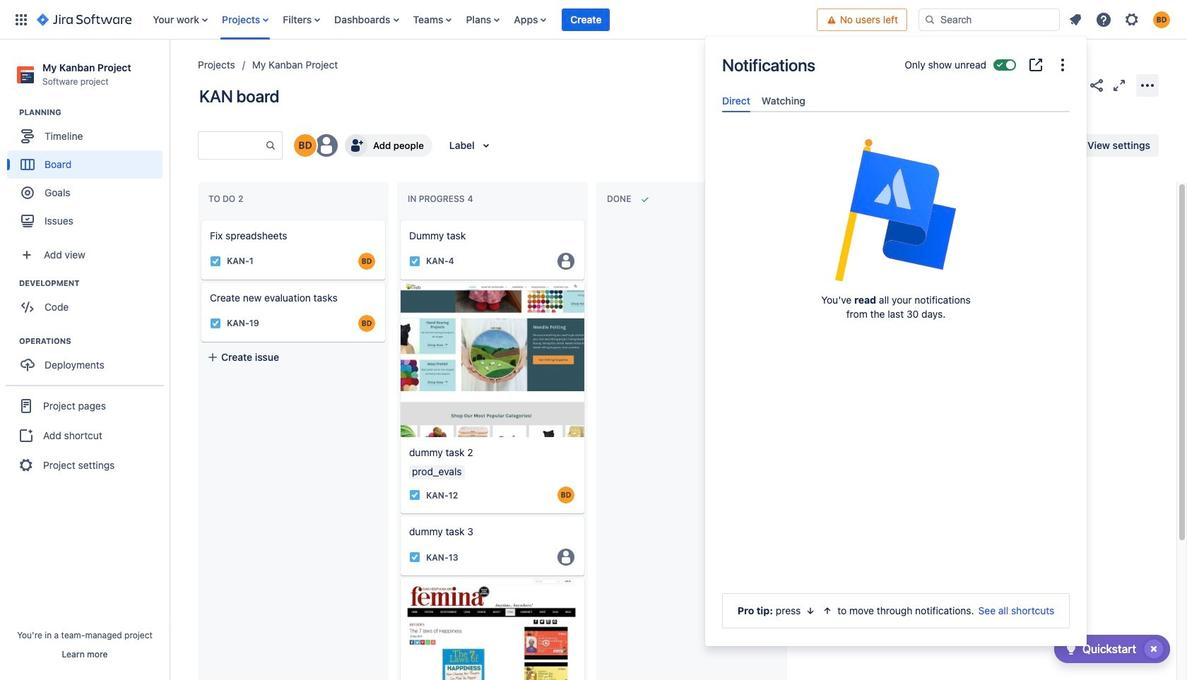 Task type: describe. For each thing, give the bounding box(es) containing it.
Search field
[[919, 8, 1060, 31]]

create issue image for "to do" element
[[192, 211, 209, 228]]

heading for planning image
[[19, 107, 169, 118]]

arrow up image
[[822, 606, 834, 617]]

notifications image
[[1067, 11, 1084, 28]]

primary element
[[8, 0, 817, 39]]

import image
[[898, 137, 915, 154]]

sidebar navigation image
[[154, 57, 185, 85]]

settings image
[[1124, 11, 1141, 28]]

group for "development" icon
[[7, 278, 169, 326]]

1 horizontal spatial list
[[1063, 7, 1179, 32]]

to do element
[[209, 194, 246, 204]]

arrow down image
[[805, 606, 817, 617]]

check image
[[1063, 641, 1080, 658]]

heading for operations image
[[19, 336, 169, 347]]

operations image
[[2, 333, 19, 350]]



Task type: locate. For each thing, give the bounding box(es) containing it.
star kan board image
[[1066, 77, 1083, 94]]

3 heading from the top
[[19, 336, 169, 347]]

list item
[[562, 0, 610, 39]]

more image
[[1055, 57, 1072, 74]]

task image
[[210, 256, 221, 267], [210, 318, 221, 329], [409, 490, 421, 501], [409, 552, 421, 564]]

jira software image
[[37, 11, 132, 28], [37, 11, 132, 28]]

sidebar element
[[0, 40, 170, 681]]

2 heading from the top
[[19, 278, 169, 289]]

enter full screen image
[[1111, 77, 1128, 94]]

banner
[[0, 0, 1188, 40]]

tab list
[[717, 89, 1076, 113]]

group
[[7, 107, 169, 240], [7, 278, 169, 326], [7, 336, 169, 384], [6, 385, 164, 486]]

Search this board text field
[[199, 133, 265, 158]]

1 create issue image from the left
[[192, 211, 209, 228]]

heading
[[19, 107, 169, 118], [19, 278, 169, 289], [19, 336, 169, 347]]

create issue image down in progress element
[[391, 211, 408, 228]]

2 vertical spatial heading
[[19, 336, 169, 347]]

more actions image
[[1139, 77, 1156, 94]]

help image
[[1096, 11, 1113, 28]]

group for planning image
[[7, 107, 169, 240]]

None search field
[[919, 8, 1060, 31]]

task image
[[409, 256, 421, 267]]

1 heading from the top
[[19, 107, 169, 118]]

create issue image down "to do" element
[[192, 211, 209, 228]]

dialog
[[705, 37, 1087, 647]]

2 create issue image from the left
[[391, 211, 408, 228]]

1 horizontal spatial create issue image
[[391, 211, 408, 228]]

0 horizontal spatial list
[[146, 0, 817, 39]]

list
[[146, 0, 817, 39], [1063, 7, 1179, 32]]

appswitcher icon image
[[13, 11, 30, 28]]

create issue image for in progress element
[[391, 211, 408, 228]]

open notifications in a new tab image
[[1028, 57, 1045, 74]]

search image
[[925, 14, 936, 25]]

tab panel
[[717, 113, 1076, 125]]

create issue image
[[192, 211, 209, 228], [391, 211, 408, 228]]

goal image
[[21, 187, 34, 199]]

heading for "development" icon
[[19, 278, 169, 289]]

0 vertical spatial heading
[[19, 107, 169, 118]]

dismiss quickstart image
[[1143, 638, 1166, 661]]

0 horizontal spatial create issue image
[[192, 211, 209, 228]]

your profile and settings image
[[1154, 11, 1171, 28]]

group for operations image
[[7, 336, 169, 384]]

in progress element
[[408, 194, 476, 204]]

1 vertical spatial heading
[[19, 278, 169, 289]]

development image
[[2, 275, 19, 292]]

add people image
[[348, 137, 365, 154]]

planning image
[[2, 104, 19, 121]]



Task type: vqa. For each thing, say whether or not it's contained in the screenshot.
bottommost heading
yes



